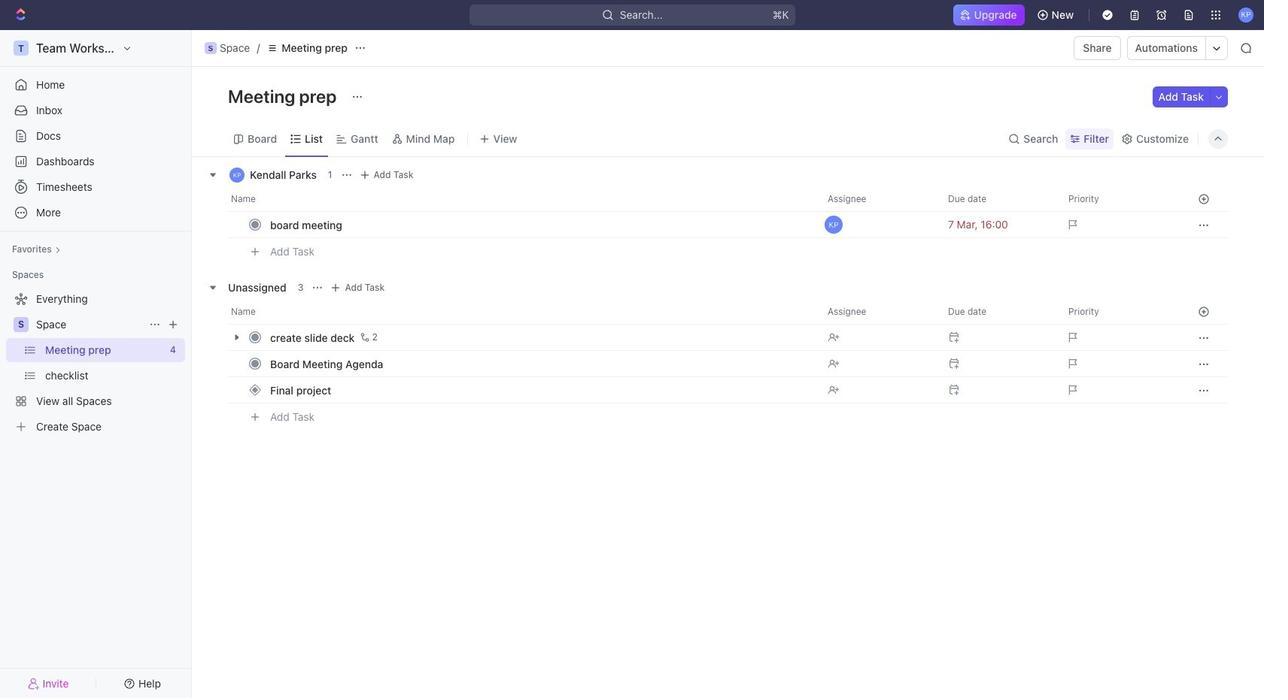 Task type: vqa. For each thing, say whether or not it's contained in the screenshot.
the top Space, , element
yes



Task type: describe. For each thing, give the bounding box(es) containing it.
team workspace, , element
[[14, 41, 29, 56]]

space, , element inside tree
[[14, 318, 29, 333]]

1 horizontal spatial space, , element
[[205, 42, 217, 54]]



Task type: locate. For each thing, give the bounding box(es) containing it.
0 vertical spatial space, , element
[[205, 42, 217, 54]]

tree inside sidebar navigation
[[6, 287, 185, 439]]

sidebar navigation
[[0, 30, 195, 699]]

invite user image
[[28, 678, 40, 691]]

space, , element
[[205, 42, 217, 54], [14, 318, 29, 333]]

0 horizontal spatial space, , element
[[14, 318, 29, 333]]

1 vertical spatial space, , element
[[14, 318, 29, 333]]

tree
[[6, 287, 185, 439]]



